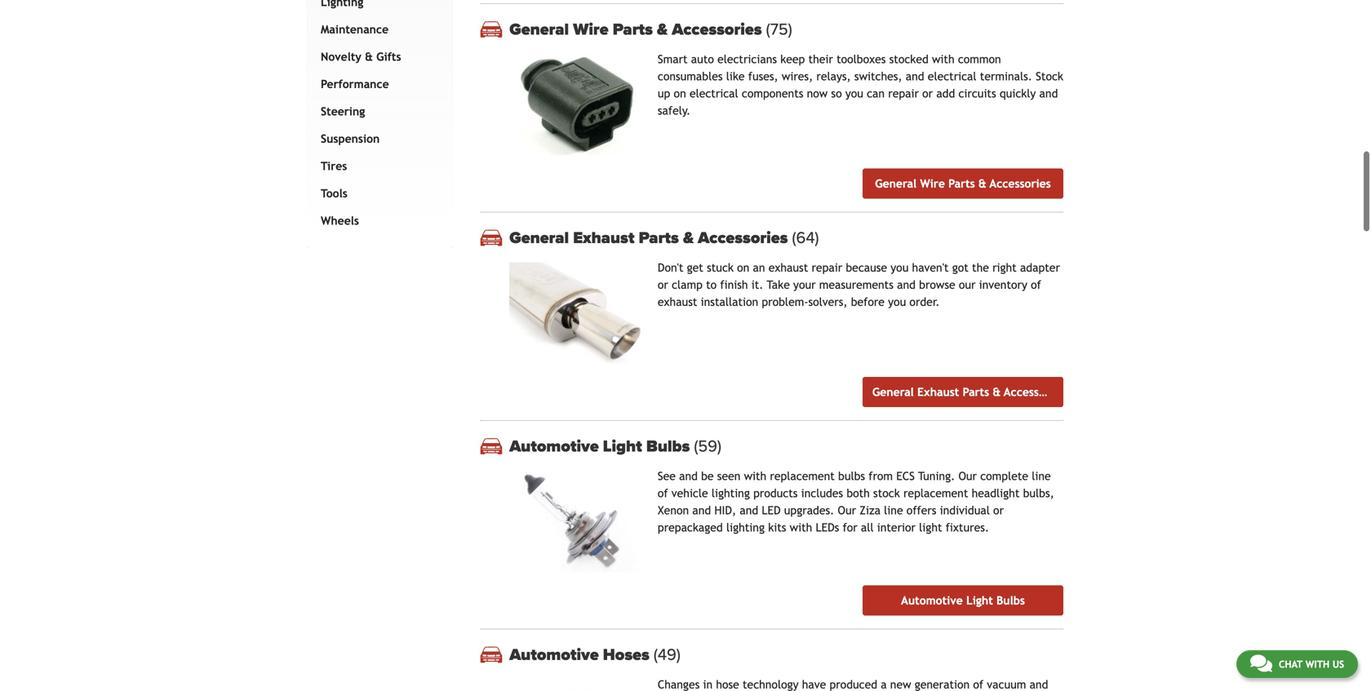 Task type: vqa. For each thing, say whether or not it's contained in the screenshot.
the bottommost General Wire Parts & Accessories link
yes



Task type: locate. For each thing, give the bounding box(es) containing it.
automotive light bulbs
[[510, 437, 694, 456], [901, 594, 1025, 607]]

electrical up the add
[[928, 70, 977, 83]]

0 horizontal spatial our
[[838, 504, 856, 517]]

repair up your
[[812, 261, 843, 274]]

1 vertical spatial general wire parts & accessories link
[[863, 169, 1064, 199]]

1 vertical spatial general exhaust parts & accessories link
[[863, 377, 1065, 407]]

automotive up automotive hoses thumbnail image at bottom
[[510, 645, 599, 665]]

1 vertical spatial repair
[[812, 261, 843, 274]]

stock
[[873, 487, 900, 500]]

0 horizontal spatial light
[[603, 437, 642, 456]]

0 vertical spatial exhaust
[[573, 228, 635, 248]]

or inside 'smart auto electricians keep their toolboxes stocked with common consumables like fuses, wires, relays, switches, and electrical terminals. stock up on electrical components now so you can repair or add circuits quickly and safely.'
[[923, 87, 933, 100]]

general exhaust parts & accessories
[[510, 228, 792, 248], [873, 386, 1065, 399]]

0 vertical spatial electrical
[[928, 70, 977, 83]]

1 horizontal spatial or
[[923, 87, 933, 100]]

quickly
[[1000, 87, 1036, 100]]

line up bulbs,
[[1032, 470, 1051, 483]]

steering
[[321, 105, 365, 118]]

0 vertical spatial our
[[959, 470, 977, 483]]

relays,
[[817, 70, 851, 83]]

to
[[706, 278, 717, 291]]

electrical down like
[[690, 87, 738, 100]]

wheels
[[321, 214, 359, 227]]

1 horizontal spatial our
[[959, 470, 977, 483]]

stocked
[[889, 53, 929, 66]]

parts for the topmost general exhaust parts & accessories 'link'
[[639, 228, 679, 248]]

exhaust down the "clamp"
[[658, 295, 697, 309]]

tools
[[321, 187, 348, 200]]

general exhaust parts & accessories for the topmost general exhaust parts & accessories 'link'
[[510, 228, 792, 248]]

automotive light bulbs link down fixtures. at bottom
[[863, 586, 1064, 616]]

suspension
[[321, 132, 380, 145]]

automotive up automotive light bulbs thumbnail image
[[510, 437, 599, 456]]

0 vertical spatial automotive light bulbs
[[510, 437, 694, 456]]

installation
[[701, 295, 758, 309]]

with
[[932, 53, 955, 66], [744, 470, 767, 483], [790, 521, 812, 534], [1306, 659, 1330, 670]]

leds
[[816, 521, 839, 534]]

0 vertical spatial general exhaust parts & accessories link
[[510, 228, 1064, 248]]

1 horizontal spatial repair
[[888, 87, 919, 100]]

you right so
[[846, 87, 864, 100]]

fixtures.
[[946, 521, 989, 534]]

line
[[1032, 470, 1051, 483], [884, 504, 903, 517]]

exhaust
[[573, 228, 635, 248], [918, 386, 959, 399]]

like
[[726, 70, 745, 83]]

automotive light bulbs down fixtures. at bottom
[[901, 594, 1025, 607]]

general
[[510, 20, 569, 39], [875, 177, 917, 190], [510, 228, 569, 248], [873, 386, 914, 399]]

and up vehicle
[[679, 470, 698, 483]]

1 vertical spatial bulbs
[[997, 594, 1025, 607]]

general wire parts & accessories for general wire parts & accessories link to the top
[[510, 20, 766, 39]]

light
[[603, 437, 642, 456], [966, 594, 993, 607]]

0 horizontal spatial of
[[658, 487, 668, 500]]

1 vertical spatial wire
[[920, 177, 945, 190]]

parts for bottommost general wire parts & accessories link
[[949, 177, 975, 190]]

circuits
[[959, 87, 996, 100]]

0 vertical spatial of
[[1031, 278, 1041, 291]]

1 vertical spatial line
[[884, 504, 903, 517]]

2 horizontal spatial or
[[993, 504, 1004, 517]]

1 vertical spatial of
[[658, 487, 668, 500]]

inventory
[[979, 278, 1028, 291]]

lighting
[[712, 487, 750, 500], [726, 521, 765, 534]]

offers
[[907, 504, 937, 517]]

toolboxes
[[837, 53, 886, 66]]

1 vertical spatial general exhaust parts & accessories
[[873, 386, 1065, 399]]

1 horizontal spatial of
[[1031, 278, 1041, 291]]

our right tuning.
[[959, 470, 977, 483]]

0 horizontal spatial exhaust
[[658, 295, 697, 309]]

on inside don't get stuck on an exhaust repair because you haven't got the right adapter or clamp to finish it. take your measurements and browse our inventory of exhaust installation problem-solvers, before you order.
[[737, 261, 750, 274]]

of
[[1031, 278, 1041, 291], [658, 487, 668, 500]]

seen
[[717, 470, 741, 483]]

of inside don't get stuck on an exhaust repair because you haven't got the right adapter or clamp to finish it. take your measurements and browse our inventory of exhaust installation problem-solvers, before you order.
[[1031, 278, 1041, 291]]

general wire parts & accessories link
[[510, 20, 1064, 39], [863, 169, 1064, 199]]

automotive light bulbs up see
[[510, 437, 694, 456]]

don't
[[658, 261, 684, 274]]

1 vertical spatial on
[[737, 261, 750, 274]]

0 vertical spatial general exhaust parts & accessories
[[510, 228, 792, 248]]

1 vertical spatial exhaust
[[918, 386, 959, 399]]

repair right can
[[888, 87, 919, 100]]

general for bottommost general wire parts & accessories link
[[875, 177, 917, 190]]

you left order.
[[888, 295, 906, 309]]

exhaust up take
[[769, 261, 808, 274]]

1 horizontal spatial bulbs
[[997, 594, 1025, 607]]

of down see
[[658, 487, 668, 500]]

consumables
[[658, 70, 723, 83]]

1 horizontal spatial light
[[966, 594, 993, 607]]

1 horizontal spatial general wire parts & accessories
[[875, 177, 1051, 190]]

or down the don't
[[658, 278, 668, 291]]

general wire parts & accessories for bottommost general wire parts & accessories link
[[875, 177, 1051, 190]]

replacement up includes
[[770, 470, 835, 483]]

with right stocked at the top of the page
[[932, 53, 955, 66]]

2 vertical spatial or
[[993, 504, 1004, 517]]

general exhaust parts & accessories for bottommost general exhaust parts & accessories 'link'
[[873, 386, 1065, 399]]

0 horizontal spatial repair
[[812, 261, 843, 274]]

or
[[923, 87, 933, 100], [658, 278, 668, 291], [993, 504, 1004, 517]]

1 horizontal spatial exhaust
[[769, 261, 808, 274]]

1 vertical spatial you
[[891, 261, 909, 274]]

0 horizontal spatial line
[[884, 504, 903, 517]]

and down stocked at the top of the page
[[906, 70, 925, 83]]

fuses,
[[748, 70, 779, 83]]

2 vertical spatial automotive
[[510, 645, 599, 665]]

0 horizontal spatial bulbs
[[646, 437, 690, 456]]

1 horizontal spatial on
[[737, 261, 750, 274]]

suspension link
[[318, 125, 436, 152]]

you left haven't
[[891, 261, 909, 274]]

1 vertical spatial light
[[966, 594, 993, 607]]

0 vertical spatial or
[[923, 87, 933, 100]]

0 horizontal spatial general exhaust parts & accessories
[[510, 228, 792, 248]]

wheels link
[[318, 207, 436, 235]]

1 horizontal spatial electrical
[[928, 70, 977, 83]]

smart auto electricians keep their toolboxes stocked with common consumables like fuses, wires, relays, switches, and electrical terminals. stock up on electrical components now so you can repair or add circuits quickly and safely.
[[658, 53, 1064, 117]]

1 horizontal spatial line
[[1032, 470, 1051, 483]]

bulbs
[[838, 470, 865, 483]]

automotive for the bottom the automotive light bulbs link
[[901, 594, 963, 607]]

0 horizontal spatial exhaust
[[573, 228, 635, 248]]

solvers,
[[809, 295, 848, 309]]

1 horizontal spatial wire
[[920, 177, 945, 190]]

with right "seen"
[[744, 470, 767, 483]]

0 vertical spatial repair
[[888, 87, 919, 100]]

0 vertical spatial replacement
[[770, 470, 835, 483]]

line up interior on the bottom right of page
[[884, 504, 903, 517]]

automotive light bulbs link up products
[[510, 437, 1064, 456]]

0 vertical spatial you
[[846, 87, 864, 100]]

on right up
[[674, 87, 686, 100]]

light
[[919, 521, 942, 534]]

or down the headlight
[[993, 504, 1004, 517]]

0 vertical spatial automotive
[[510, 437, 599, 456]]

replacement down tuning.
[[904, 487, 968, 500]]

parts
[[613, 20, 653, 39], [949, 177, 975, 190], [639, 228, 679, 248], [963, 386, 989, 399]]

0 horizontal spatial automotive light bulbs
[[510, 437, 694, 456]]

on left an
[[737, 261, 750, 274]]

0 vertical spatial on
[[674, 87, 686, 100]]

because
[[846, 261, 887, 274]]

1 vertical spatial automotive light bulbs
[[901, 594, 1025, 607]]

bulbs for topmost the automotive light bulbs link
[[646, 437, 690, 456]]

general inside 'link'
[[873, 386, 914, 399]]

1 vertical spatial our
[[838, 504, 856, 517]]

or inside don't get stuck on an exhaust repair because you haven't got the right adapter or clamp to finish it. take your measurements and browse our inventory of exhaust installation problem-solvers, before you order.
[[658, 278, 668, 291]]

1 vertical spatial exhaust
[[658, 295, 697, 309]]

smart
[[658, 53, 688, 66]]

components
[[742, 87, 804, 100]]

automotive light bulbs link
[[510, 437, 1064, 456], [863, 586, 1064, 616]]

our
[[959, 278, 976, 291]]

tools link
[[318, 180, 436, 207]]

an
[[753, 261, 765, 274]]

and up order.
[[897, 278, 916, 291]]

our up for
[[838, 504, 856, 517]]

lighting down "seen"
[[712, 487, 750, 500]]

complete
[[981, 470, 1029, 483]]

1 vertical spatial electrical
[[690, 87, 738, 100]]

1 vertical spatial general wire parts & accessories
[[875, 177, 1051, 190]]

and
[[906, 70, 925, 83], [1040, 87, 1058, 100], [897, 278, 916, 291], [679, 470, 698, 483], [693, 504, 711, 517], [740, 504, 759, 517]]

wires,
[[782, 70, 813, 83]]

or left the add
[[923, 87, 933, 100]]

&
[[657, 20, 668, 39], [365, 50, 373, 63], [979, 177, 987, 190], [683, 228, 694, 248], [993, 386, 1001, 399]]

includes
[[801, 487, 843, 500]]

chat with us
[[1279, 659, 1344, 670]]

general wire parts & accessories
[[510, 20, 766, 39], [875, 177, 1051, 190]]

0 horizontal spatial or
[[658, 278, 668, 291]]

and inside don't get stuck on an exhaust repair because you haven't got the right adapter or clamp to finish it. take your measurements and browse our inventory of exhaust installation problem-solvers, before you order.
[[897, 278, 916, 291]]

automotive for automotive hoses link
[[510, 645, 599, 665]]

lighting down "hid,"
[[726, 521, 765, 534]]

comments image
[[1250, 654, 1273, 673]]

1 horizontal spatial automotive light bulbs
[[901, 594, 1025, 607]]

0 vertical spatial general wire parts & accessories
[[510, 20, 766, 39]]

1 horizontal spatial general exhaust parts & accessories
[[873, 386, 1065, 399]]

0 horizontal spatial on
[[674, 87, 686, 100]]

1 horizontal spatial replacement
[[904, 487, 968, 500]]

1 vertical spatial or
[[658, 278, 668, 291]]

0 vertical spatial bulbs
[[646, 437, 690, 456]]

hoses
[[603, 645, 650, 665]]

tires link
[[318, 152, 436, 180]]

hid,
[[715, 504, 736, 517]]

parts inside 'link'
[[963, 386, 989, 399]]

automotive hoses thumbnail image image
[[510, 679, 645, 691]]

0 vertical spatial lighting
[[712, 487, 750, 500]]

general wire parts & accessories thumbnail image image
[[510, 54, 645, 155]]

add
[[937, 87, 955, 100]]

0 vertical spatial line
[[1032, 470, 1051, 483]]

automotive down light
[[901, 594, 963, 607]]

0 horizontal spatial electrical
[[690, 87, 738, 100]]

order.
[[910, 295, 940, 309]]

exhaust
[[769, 261, 808, 274], [658, 295, 697, 309]]

1 vertical spatial automotive
[[901, 594, 963, 607]]

with left us at bottom
[[1306, 659, 1330, 670]]

adapter
[[1020, 261, 1060, 274]]

0 horizontal spatial general wire parts & accessories
[[510, 20, 766, 39]]

repair
[[888, 87, 919, 100], [812, 261, 843, 274]]

general exhaust parts & accessories inside 'link'
[[873, 386, 1065, 399]]

general for the topmost general exhaust parts & accessories 'link'
[[510, 228, 569, 248]]

both
[[847, 487, 870, 500]]

gifts
[[376, 50, 401, 63]]

our
[[959, 470, 977, 483], [838, 504, 856, 517]]

and down stock
[[1040, 87, 1058, 100]]

electricians
[[718, 53, 777, 66]]

of down adapter
[[1031, 278, 1041, 291]]

bulbs
[[646, 437, 690, 456], [997, 594, 1025, 607]]

0 vertical spatial wire
[[573, 20, 609, 39]]



Task type: describe. For each thing, give the bounding box(es) containing it.
their
[[809, 53, 833, 66]]

common
[[958, 53, 1001, 66]]

auto
[[691, 53, 714, 66]]

2 vertical spatial you
[[888, 295, 906, 309]]

of inside see and be seen with replacement bulbs from ecs tuning. our complete line of vehicle lighting products includes both stock replacement headlight bulbs, xenon and hid, and led upgrades. our ziza line offers individual or prepackaged lighting kits with leds for all interior light fixtures.
[[658, 487, 668, 500]]

0 vertical spatial automotive light bulbs link
[[510, 437, 1064, 456]]

tuning.
[[918, 470, 955, 483]]

parts for bottommost general exhaust parts & accessories 'link'
[[963, 386, 989, 399]]

us
[[1333, 659, 1344, 670]]

kits
[[768, 521, 786, 534]]

bulbs,
[[1023, 487, 1055, 500]]

1 vertical spatial automotive light bulbs link
[[863, 586, 1064, 616]]

take
[[767, 278, 790, 291]]

up
[[658, 87, 670, 100]]

parts for general wire parts & accessories link to the top
[[613, 20, 653, 39]]

with down upgrades.
[[790, 521, 812, 534]]

individual
[[940, 504, 990, 517]]

ziza
[[860, 504, 881, 517]]

can
[[867, 87, 885, 100]]

novelty & gifts
[[321, 50, 401, 63]]

and left led
[[740, 504, 759, 517]]

and up prepackaged at the bottom of page
[[693, 504, 711, 517]]

got
[[952, 261, 969, 274]]

switches,
[[855, 70, 902, 83]]

maintenance
[[321, 23, 389, 36]]

see
[[658, 470, 676, 483]]

or inside see and be seen with replacement bulbs from ecs tuning. our complete line of vehicle lighting products includes both stock replacement headlight bulbs, xenon and hid, and led upgrades. our ziza line offers individual or prepackaged lighting kits with leds for all interior light fixtures.
[[993, 504, 1004, 517]]

before
[[851, 295, 885, 309]]

novelty & gifts link
[[318, 43, 436, 70]]

the
[[972, 261, 989, 274]]

chat with us link
[[1237, 651, 1358, 678]]

1 vertical spatial replacement
[[904, 487, 968, 500]]

0 vertical spatial general wire parts & accessories link
[[510, 20, 1064, 39]]

general for bottommost general exhaust parts & accessories 'link'
[[873, 386, 914, 399]]

general for general wire parts & accessories link to the top
[[510, 20, 569, 39]]

general exhaust parts & accessories thumbnail image image
[[510, 262, 645, 364]]

chat
[[1279, 659, 1303, 670]]

terminals.
[[980, 70, 1033, 83]]

you inside 'smart auto electricians keep their toolboxes stocked with common consumables like fuses, wires, relays, switches, and electrical terminals. stock up on electrical components now so you can repair or add circuits quickly and safely.'
[[846, 87, 864, 100]]

don't get stuck on an exhaust repair because you haven't got the right adapter or clamp to finish it. take your measurements and browse our inventory of exhaust installation problem-solvers, before you order.
[[658, 261, 1060, 309]]

automotive light bulbs for topmost the automotive light bulbs link
[[510, 437, 694, 456]]

problem-
[[762, 295, 809, 309]]

performance link
[[318, 70, 436, 98]]

led
[[762, 504, 781, 517]]

0 vertical spatial exhaust
[[769, 261, 808, 274]]

1 vertical spatial lighting
[[726, 521, 765, 534]]

from
[[869, 470, 893, 483]]

novelty
[[321, 50, 362, 63]]

automotive light bulbs for the bottom the automotive light bulbs link
[[901, 594, 1025, 607]]

automotive hoses link
[[510, 645, 1064, 665]]

so
[[831, 87, 842, 100]]

automotive light bulbs thumbnail image image
[[510, 471, 645, 573]]

on inside 'smart auto electricians keep their toolboxes stocked with common consumables like fuses, wires, relays, switches, and electrical terminals. stock up on electrical components now so you can repair or add circuits quickly and safely.'
[[674, 87, 686, 100]]

0 horizontal spatial wire
[[573, 20, 609, 39]]

finish
[[720, 278, 748, 291]]

now
[[807, 87, 828, 100]]

interior
[[877, 521, 916, 534]]

ecs
[[897, 470, 915, 483]]

0 horizontal spatial replacement
[[770, 470, 835, 483]]

it.
[[752, 278, 764, 291]]

clamp
[[672, 278, 703, 291]]

measurements
[[819, 278, 894, 291]]

automotive for topmost the automotive light bulbs link
[[510, 437, 599, 456]]

repair inside 'smart auto electricians keep their toolboxes stocked with common consumables like fuses, wires, relays, switches, and electrical terminals. stock up on electrical components now so you can repair or add circuits quickly and safely.'
[[888, 87, 919, 100]]

your
[[793, 278, 816, 291]]

browse
[[919, 278, 956, 291]]

haven't
[[912, 261, 949, 274]]

xenon
[[658, 504, 689, 517]]

automotive hoses
[[510, 645, 654, 665]]

with inside 'smart auto electricians keep their toolboxes stocked with common consumables like fuses, wires, relays, switches, and electrical terminals. stock up on electrical components now so you can repair or add circuits quickly and safely.'
[[932, 53, 955, 66]]

performance
[[321, 77, 389, 90]]

stock
[[1036, 70, 1064, 83]]

get
[[687, 261, 704, 274]]

bulbs for the bottom the automotive light bulbs link
[[997, 594, 1025, 607]]

repair inside don't get stuck on an exhaust repair because you haven't got the right adapter or clamp to finish it. take your measurements and browse our inventory of exhaust installation problem-solvers, before you order.
[[812, 261, 843, 274]]

maintenance link
[[318, 16, 436, 43]]

upgrades.
[[784, 504, 835, 517]]

0 vertical spatial light
[[603, 437, 642, 456]]

all
[[861, 521, 874, 534]]

prepackaged
[[658, 521, 723, 534]]

safely.
[[658, 104, 691, 117]]

1 horizontal spatial exhaust
[[918, 386, 959, 399]]

for
[[843, 521, 858, 534]]

headlight
[[972, 487, 1020, 500]]

tires
[[321, 159, 347, 172]]

products
[[754, 487, 798, 500]]

be
[[701, 470, 714, 483]]

stuck
[[707, 261, 734, 274]]



